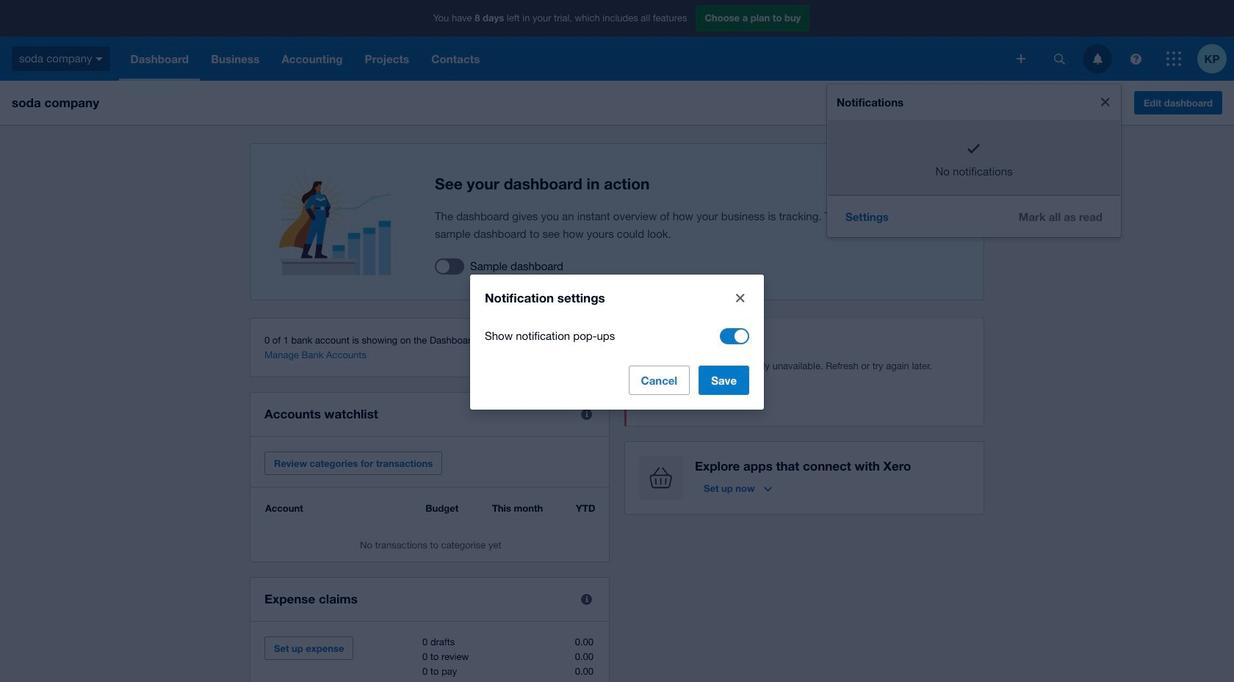Task type: vqa. For each thing, say whether or not it's contained in the screenshot.
Empty state of the Expenses widget with a 'Set up expense claims' button and a data-less table. image
yes



Task type: describe. For each thing, give the bounding box(es) containing it.
1 horizontal spatial svg image
[[1167, 51, 1181, 66]]

add-ons icon image
[[639, 456, 683, 500]]

empty state of the accounts watchlist widget, featuring a 'review categories for transactions' button and a data-less table with headings 'account,' 'budget,' 'this month,' and 'ytd.' image
[[264, 503, 595, 551]]



Task type: locate. For each thing, give the bounding box(es) containing it.
svg image
[[1054, 53, 1065, 64], [1093, 53, 1102, 64], [1130, 53, 1141, 64], [1017, 54, 1026, 63]]

svg image
[[1167, 51, 1181, 66], [96, 57, 103, 61]]

0 horizontal spatial svg image
[[96, 57, 103, 61]]

dialog
[[470, 274, 764, 410]]

empty state of the expenses widget with a 'set up expense claims' button and a data-less table. image
[[264, 637, 595, 681]]

group
[[827, 84, 1121, 237]]

document
[[641, 350, 970, 374]]

banner
[[0, 0, 1234, 683]]

cartoon office workers image
[[273, 167, 391, 277]]

heading
[[665, 333, 721, 350]]



